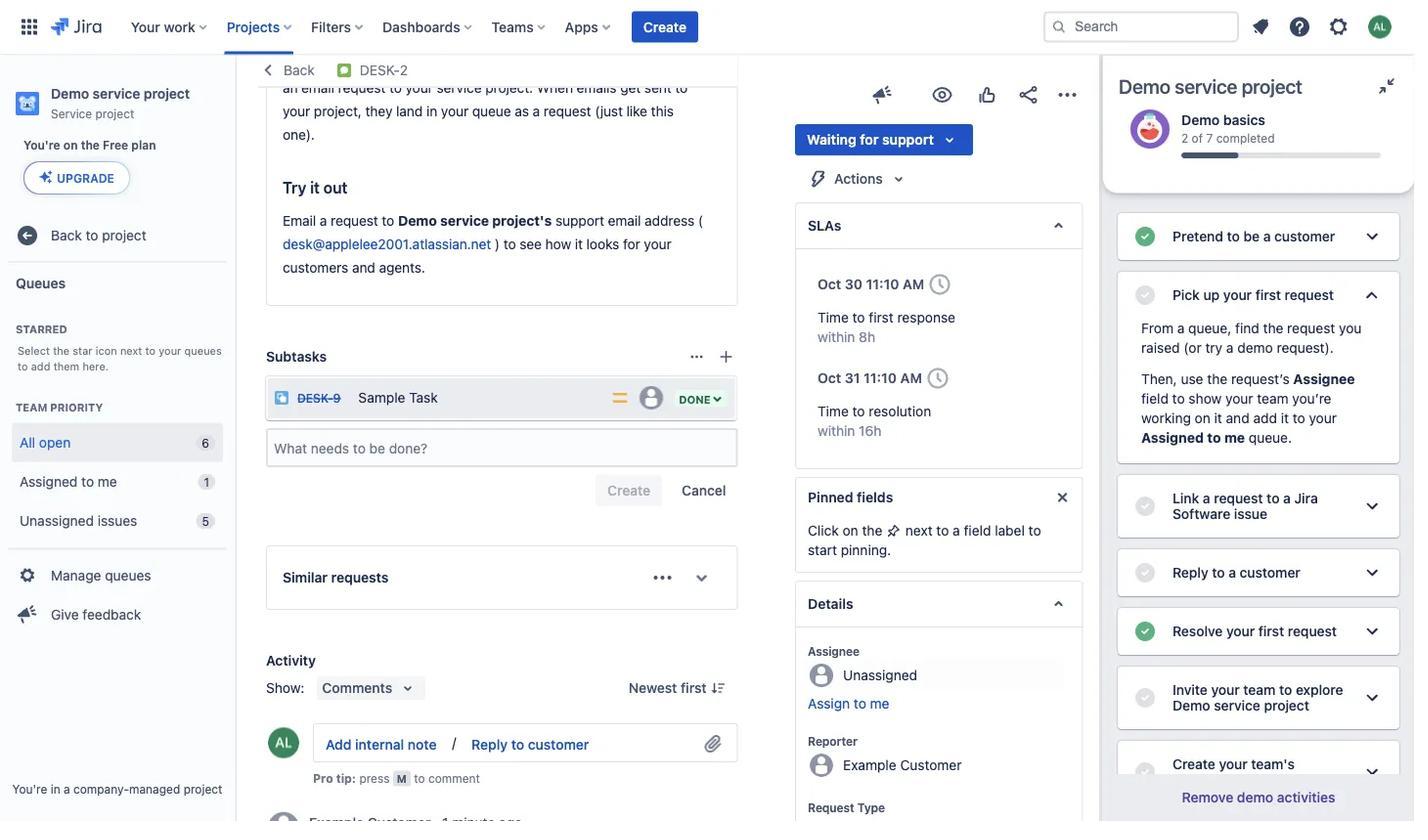 Task type: vqa. For each thing, say whether or not it's contained in the screenshot.
through
no



Task type: describe. For each thing, give the bounding box(es) containing it.
copy link to comment image
[[526, 815, 542, 822]]

service inside the easiest way for your customer's to request help is by sending an email request to your service project. when emails get sent to your project, they land in your queue as a request (just like this one).
[[437, 80, 482, 96]]

checked image for invite
[[1134, 687, 1157, 710]]

upgrade
[[57, 171, 114, 185]]

issues
[[98, 513, 137, 529]]

demo inside email a request to demo service project's support email address ( desk@applelee2001.atlassian.net
[[398, 213, 437, 229]]

email inside the easiest way for your customer's to request help is by sending an email request to your service project. when emails get sent to your project, they land in your queue as a request (just like this one).
[[301, 80, 334, 96]]

icon
[[95, 344, 117, 357]]

next to a field label to start pinning.
[[807, 523, 1041, 559]]

banner containing your work
[[0, 0, 1415, 55]]

type
[[857, 801, 885, 815]]

pick up your first request
[[1173, 287, 1334, 303]]

link
[[1173, 490, 1199, 507]]

similar
[[283, 570, 328, 586]]

assigned inside 'then, use the request's assignee field to show your team you're working on it and add it to your assigned to me queue.'
[[1141, 430, 1204, 446]]

clockicon image for oct 30 11:10 am
[[924, 269, 955, 300]]

on for you're on the free plan
[[63, 138, 78, 152]]

) to see how it looks for your customers and agents.
[[283, 237, 675, 276]]

filters
[[311, 19, 351, 35]]

customer
[[900, 757, 961, 773]]

checked image for create
[[1134, 761, 1157, 784]]

your up one).
[[283, 104, 310, 120]]

to right sent
[[675, 80, 688, 96]]

the for click on the
[[862, 523, 882, 539]]

unassigned for unassigned issues
[[20, 513, 94, 529]]

a up (or
[[1177, 320, 1185, 336]]

starred group
[[8, 302, 227, 380]]

create for create
[[643, 19, 687, 35]]

example
[[843, 757, 896, 773]]

it up queue.
[[1281, 410, 1289, 426]]

on for click on the
[[842, 523, 858, 539]]

assigned to me
[[20, 474, 117, 490]]

project up basics
[[1242, 74, 1303, 97]]

checked image for pick
[[1134, 284, 1157, 307]]

resolve your first request button
[[1118, 608, 1400, 655]]

demo inside from a queue, find the request you raised (or try a demo request).
[[1237, 340, 1273, 356]]

you're
[[1292, 391, 1332, 407]]

primary element
[[12, 0, 1044, 54]]

share image
[[1016, 83, 1040, 107]]

for inside the easiest way for your customer's to request help is by sending an email request to your service project. when emails get sent to your project, they land in your queue as a request (just like this one).
[[386, 57, 404, 73]]

copy link to issue image
[[404, 62, 420, 77]]

how
[[545, 237, 571, 253]]

appswitcher icon image
[[18, 15, 41, 39]]

the
[[283, 57, 307, 73]]

star
[[73, 344, 92, 357]]

am for oct 30 11:10 am
[[902, 276, 924, 292]]

queues
[[16, 275, 66, 291]]

8h
[[858, 329, 875, 345]]

basics
[[1223, 111, 1265, 128]]

queue
[[472, 104, 511, 120]]

as
[[515, 104, 529, 120]]

issue actions image
[[689, 350, 705, 365]]

details
[[807, 596, 853, 612]]

like
[[626, 104, 647, 120]]

your down the copy link to issue image
[[405, 80, 433, 96]]

back for back
[[284, 62, 315, 78]]

pinned
[[807, 490, 853, 506]]

to left label on the right bottom of the page
[[936, 523, 949, 539]]

to down 'you're'
[[1293, 410, 1305, 426]]

hide message image
[[1050, 486, 1074, 510]]

)
[[495, 237, 500, 253]]

the for you're on the free plan
[[81, 138, 100, 152]]

to inside "time to first response within 8h"
[[852, 310, 865, 326]]

oct for oct 30 11:10 am
[[817, 276, 841, 292]]

link a request to a jira software issue button
[[1118, 475, 1400, 538]]

demo for demo service project service project
[[51, 86, 89, 102]]

it down show
[[1214, 410, 1222, 426]]

sidebar navigation image
[[213, 78, 256, 117]]

checked image for reply
[[1134, 561, 1157, 585]]

time for time to resolution within 16h
[[817, 403, 848, 420]]

cancel button
[[670, 476, 738, 507]]

settings image
[[1327, 15, 1351, 39]]

pick
[[1173, 287, 1200, 303]]

reply to a customer button
[[1118, 550, 1400, 597]]

your inside 'dropdown button'
[[1226, 624, 1255, 640]]

oct for oct 31 11:10 am
[[817, 370, 841, 386]]

manage queues button
[[8, 556, 227, 595]]

and inside ) to see how it looks for your customers and agents.
[[352, 260, 375, 276]]

and inside 'then, use the request's assignee field to show your team you're working on it and add it to your assigned to me queue.'
[[1226, 410, 1250, 426]]

actions button
[[795, 163, 922, 195]]

0 horizontal spatial in
[[51, 782, 60, 796]]

up
[[1203, 287, 1220, 303]]

tip:
[[336, 772, 356, 786]]

a inside the easiest way for your customer's to request help is by sending an email request to your service project. when emails get sent to your project, they land in your queue as a request (just like this one).
[[533, 104, 540, 120]]

click
[[807, 523, 838, 539]]

demo for demo basics 2 of 7 completed
[[1181, 111, 1220, 128]]

to down select
[[18, 360, 28, 372]]

demo service project
[[1119, 74, 1303, 97]]

your inside "invite your team to explore demo service project"
[[1211, 682, 1240, 698]]

add inside 'then, use the request's assignee field to show your team you're working on it and add it to your assigned to me queue.'
[[1253, 410, 1277, 426]]

your left queue
[[441, 104, 469, 120]]

sample task link
[[351, 379, 603, 418]]

first inside 'dropdown button'
[[1259, 624, 1284, 640]]

your inside create your team's service project
[[1219, 757, 1248, 773]]

help
[[579, 57, 606, 73]]

project inside back to project link
[[102, 228, 146, 244]]

demo for demo service project
[[1119, 74, 1170, 97]]

help image
[[1288, 15, 1312, 39]]

request inside link a request to a jira software issue
[[1214, 490, 1263, 507]]

try
[[1205, 340, 1223, 356]]

pretend
[[1173, 228, 1223, 245]]

select
[[18, 344, 50, 357]]

service inside create your team's service project
[[1173, 772, 1219, 788]]

looks
[[586, 237, 619, 253]]

me for assign to me
[[870, 696, 889, 712]]

service inside "invite your team to explore demo service project"
[[1214, 698, 1261, 714]]

field inside 'then, use the request's assignee field to show your team you're working on it and add it to your assigned to me queue.'
[[1141, 391, 1169, 407]]

link a request to a jira software issue
[[1173, 490, 1318, 522]]

request inside from a queue, find the request you raised (or try a demo request).
[[1287, 320, 1335, 336]]

queues inside the 'starred select the star icon next to your queues to add them here.'
[[184, 344, 222, 357]]

service inside demo service project service project
[[93, 86, 140, 102]]

your inside ) to see how it looks for your customers and agents.
[[644, 237, 672, 253]]

try it out
[[283, 179, 348, 198]]

your down request's
[[1226, 391, 1253, 407]]

dashboards button
[[377, 11, 480, 43]]

to down desk-2
[[389, 80, 402, 96]]

teams button
[[486, 11, 553, 43]]

request inside email a request to demo service project's support email address ( desk@applelee2001.atlassian.net
[[331, 213, 378, 229]]

within 8h button
[[817, 328, 875, 347]]

a inside email a request to demo service project's support email address ( desk@applelee2001.atlassian.net
[[320, 213, 327, 229]]

30
[[844, 276, 862, 292]]

chevron image for link a request to a jira software issue
[[1360, 495, 1384, 518]]

6
[[202, 436, 209, 450]]

within inside "time to first response within 8h"
[[817, 329, 855, 345]]

you're for you're on the free plan
[[23, 138, 60, 152]]

/
[[448, 736, 460, 752]]

to inside time to resolution within 16h
[[852, 403, 865, 420]]

them
[[53, 360, 79, 372]]

Search field
[[1044, 11, 1239, 43]]

demo basics 2 of 7 completed
[[1181, 111, 1275, 145]]

desk- for 9
[[297, 392, 333, 406]]

vote options: no one has voted for this issue yet. image
[[975, 83, 999, 107]]

activity
[[266, 653, 316, 670]]

reporter pin to top. only you can see pinned fields. image
[[861, 734, 877, 749]]

remove
[[1182, 790, 1234, 806]]

service up demo basics 2 of 7 completed
[[1175, 74, 1237, 97]]

back for back to project
[[51, 228, 82, 244]]

show:
[[266, 681, 305, 697]]

it right "try"
[[310, 179, 320, 198]]

desk@applelee2001.atlassian.net link
[[283, 237, 491, 253]]

to right label on the right bottom of the page
[[1028, 523, 1041, 539]]

sample task
[[358, 390, 438, 406]]

the for starred select the star icon next to your queues to add them here.
[[53, 344, 70, 357]]

create your team's service project button
[[1118, 741, 1400, 804]]

queue,
[[1188, 320, 1232, 336]]

time for time to first response within 8h
[[817, 310, 848, 326]]

one).
[[283, 127, 315, 143]]

manage
[[51, 567, 101, 584]]

to up working
[[1172, 391, 1185, 407]]

a inside next to a field label to start pinning.
[[952, 523, 960, 539]]

project up plan in the left of the page
[[144, 86, 190, 102]]

profile image of apple lee image
[[268, 728, 299, 760]]

project inside create your team's service project
[[1223, 772, 1268, 788]]

search image
[[1051, 19, 1067, 35]]

when
[[537, 80, 573, 96]]

land
[[396, 104, 423, 120]]

demo inside "invite your team to explore demo service project"
[[1173, 698, 1210, 714]]

pretend to be a customer button
[[1118, 213, 1400, 260]]

feedback
[[83, 607, 141, 623]]

find
[[1235, 320, 1259, 336]]

team priority
[[16, 401, 103, 414]]

it inside ) to see how it looks for your customers and agents.
[[575, 237, 583, 253]]

upgrade button
[[24, 162, 129, 194]]

next inside next to a field label to start pinning.
[[905, 523, 932, 539]]

unassigned issues
[[20, 513, 137, 529]]

reply to a customer
[[1173, 565, 1301, 581]]

sent
[[644, 80, 672, 96]]

1
[[204, 475, 209, 489]]

your right up on the right top of the page
[[1223, 287, 1252, 303]]

team inside 'then, use the request's assignee field to show your team you're working on it and add it to your assigned to me queue.'
[[1257, 391, 1289, 407]]

issue type: sub-task image
[[274, 391, 290, 406]]

give feedback image
[[870, 83, 894, 107]]

apps button
[[559, 11, 618, 43]]

in inside the easiest way for your customer's to request help is by sending an email request to your service project. when emails get sent to your project, they land in your queue as a request (just like this one).
[[426, 104, 437, 120]]

sample
[[358, 390, 405, 406]]



Task type: locate. For each thing, give the bounding box(es) containing it.
give
[[51, 607, 79, 623]]

project up free
[[95, 107, 134, 120]]

me inside team priority group
[[98, 474, 117, 490]]

1 vertical spatial chevron image
[[1360, 495, 1384, 518]]

0 vertical spatial 2
[[400, 62, 408, 78]]

for inside ) to see how it looks for your customers and agents.
[[623, 237, 640, 253]]

1 oct from the top
[[817, 276, 841, 292]]

to inside email a request to demo service project's support email address ( desk@applelee2001.atlassian.net
[[382, 213, 394, 229]]

customer inside reply to a customer dropdown button
[[1240, 565, 1301, 581]]

from a queue, find the request you raised (or try a demo request).
[[1141, 320, 1362, 356]]

project up remove demo activities
[[1223, 772, 1268, 788]]

unassigned inside team priority group
[[20, 513, 94, 529]]

to right 'assign'
[[853, 696, 866, 712]]

reply up the "resolve"
[[1173, 565, 1209, 581]]

customer right be
[[1274, 228, 1335, 245]]

clockicon image up resolution
[[922, 363, 953, 394]]

4 chevron image from the top
[[1360, 687, 1384, 710]]

watch options: you are not watching this issue, 0 people watching image
[[930, 83, 954, 107]]

service inside email a request to demo service project's support email address ( desk@applelee2001.atlassian.net
[[440, 213, 489, 229]]

this
[[651, 104, 674, 120]]

invite your team to explore demo service project
[[1173, 682, 1343, 714]]

to up project.
[[512, 57, 524, 73]]

software
[[1173, 506, 1231, 522]]

to inside reply to customer button
[[511, 737, 524, 753]]

2 time from the top
[[817, 403, 848, 420]]

get
[[620, 80, 641, 96]]

a left label on the right bottom of the page
[[952, 523, 960, 539]]

am for oct 31 11:10 am
[[900, 370, 922, 386]]

chevron image inside invite your team to explore demo service project dropdown button
[[1360, 687, 1384, 710]]

0 vertical spatial desk-
[[360, 62, 400, 78]]

2 horizontal spatial on
[[1195, 410, 1211, 426]]

pro
[[313, 772, 333, 786]]

0 vertical spatial for
[[386, 57, 404, 73]]

demo service project service project
[[51, 86, 190, 120]]

1 horizontal spatial create
[[1173, 757, 1216, 773]]

2 right way
[[400, 62, 408, 78]]

me
[[1224, 430, 1245, 446], [98, 474, 117, 490], [870, 696, 889, 712]]

request
[[528, 57, 576, 73], [338, 80, 386, 96], [544, 104, 591, 120], [331, 213, 378, 229], [1285, 287, 1334, 303], [1287, 320, 1335, 336], [1214, 490, 1263, 507], [1288, 624, 1337, 640]]

request).
[[1277, 340, 1334, 356]]

show image
[[686, 563, 717, 594]]

0 horizontal spatial 2
[[400, 62, 408, 78]]

here.
[[83, 360, 109, 372]]

1 checked image from the top
[[1134, 284, 1157, 307]]

assignee pin to top. only you can see pinned fields. image
[[863, 644, 879, 659]]

0 horizontal spatial back
[[51, 228, 82, 244]]

collapse panel image
[[1375, 74, 1399, 98]]

0 horizontal spatial and
[[352, 260, 375, 276]]

assigned down working
[[1141, 430, 1204, 446]]

then, use the request's assignee field to show your team you're working on it and add it to your assigned to me queue.
[[1141, 371, 1355, 446]]

checked image left reply to a customer
[[1134, 561, 1157, 585]]

0 vertical spatial reply
[[1173, 565, 1209, 581]]

customer up copy link to comment image
[[528, 737, 589, 753]]

details element
[[795, 581, 1083, 628]]

a inside pretend to be a customer dropdown button
[[1263, 228, 1271, 245]]

0 horizontal spatial assignee
[[807, 645, 859, 658]]

1 vertical spatial am
[[900, 370, 922, 386]]

0 vertical spatial customer
[[1274, 228, 1335, 245]]

5
[[202, 515, 209, 528]]

the up show
[[1207, 371, 1228, 387]]

service up remove
[[1173, 772, 1219, 788]]

(
[[698, 213, 703, 229]]

request inside 'dropdown button'
[[1288, 624, 1337, 640]]

0 vertical spatial create
[[643, 19, 687, 35]]

1 horizontal spatial add
[[1253, 410, 1277, 426]]

next inside the 'starred select the star icon next to your queues to add them here.'
[[120, 344, 142, 357]]

5 chevron image from the top
[[1360, 761, 1384, 784]]

service right 'invite'
[[1214, 698, 1261, 714]]

1 vertical spatial assigned
[[20, 474, 78, 490]]

chevron image for reply to a customer
[[1360, 561, 1384, 585]]

the inside the 'starred select the star icon next to your queues to add them here.'
[[53, 344, 70, 357]]

cancel
[[682, 483, 726, 499]]

actions image
[[1055, 83, 1079, 107]]

0 vertical spatial on
[[63, 138, 78, 152]]

chevron image for pick up your first request
[[1360, 284, 1384, 307]]

checked image left link
[[1134, 495, 1157, 518]]

chevron image inside pretend to be a customer dropdown button
[[1360, 225, 1384, 248]]

your down dashboards
[[407, 57, 435, 73]]

priority
[[50, 401, 103, 414]]

time to first response within 8h
[[817, 310, 955, 345]]

easiest
[[310, 57, 355, 73]]

within inside time to resolution within 16h
[[817, 423, 855, 439]]

back up an
[[284, 62, 315, 78]]

checked image left the "resolve"
[[1134, 620, 1157, 644]]

1 vertical spatial in
[[51, 782, 60, 796]]

queues up give feedback button
[[105, 567, 151, 584]]

project right the managed
[[184, 782, 222, 796]]

reply right /
[[472, 737, 508, 753]]

within
[[817, 329, 855, 345], [817, 423, 855, 439]]

assignee up 'you're'
[[1293, 371, 1355, 387]]

0 vertical spatial unassigned
[[20, 513, 94, 529]]

for right looks
[[623, 237, 640, 253]]

to up within 16h button
[[852, 403, 865, 420]]

1 horizontal spatial email
[[608, 213, 641, 229]]

0 horizontal spatial next
[[120, 344, 142, 357]]

raised
[[1141, 340, 1180, 356]]

chevron image right 'jira'
[[1360, 495, 1384, 518]]

team
[[16, 401, 47, 414]]

notifications image
[[1249, 15, 1272, 39]]

first inside dropdown button
[[1256, 287, 1281, 303]]

9
[[333, 392, 341, 406]]

explore
[[1296, 682, 1343, 698]]

demo inside demo service project service project
[[51, 86, 89, 102]]

1 checked image from the top
[[1134, 225, 1157, 248]]

0 vertical spatial field
[[1141, 391, 1169, 407]]

on down show
[[1195, 410, 1211, 426]]

customers
[[283, 260, 348, 276]]

your down address
[[644, 237, 672, 253]]

managed
[[129, 782, 180, 796]]

unassigned for unassigned
[[843, 667, 917, 683]]

1 vertical spatial oct
[[817, 370, 841, 386]]

chevron image inside link a request to a jira software issue dropdown button
[[1360, 495, 1384, 518]]

1 time from the top
[[817, 310, 848, 326]]

banner
[[0, 0, 1415, 55]]

resolve your first request
[[1173, 624, 1337, 640]]

0 vertical spatial demo
[[1237, 340, 1273, 356]]

pinning.
[[840, 542, 891, 559]]

oct 30 11:10 am
[[817, 276, 924, 292]]

on up pinning.
[[842, 523, 858, 539]]

to right )
[[503, 237, 516, 253]]

0 horizontal spatial queues
[[105, 567, 151, 584]]

you're on the free plan
[[23, 138, 156, 152]]

desk- left the copy link to issue image
[[360, 62, 400, 78]]

create inside create your team's service project
[[1173, 757, 1216, 773]]

chevron image
[[1360, 284, 1384, 307], [1360, 495, 1384, 518]]

1 vertical spatial queues
[[105, 567, 151, 584]]

time up within 16h button
[[817, 403, 848, 420]]

0 vertical spatial support
[[882, 132, 934, 148]]

2 chevron image from the top
[[1360, 495, 1384, 518]]

you're in a company-managed project
[[12, 782, 222, 796]]

first inside button
[[681, 681, 707, 697]]

1 horizontal spatial on
[[842, 523, 858, 539]]

a right link
[[1203, 490, 1210, 507]]

chevron image for resolve your first request
[[1360, 620, 1384, 644]]

group
[[8, 548, 227, 640]]

1 vertical spatial me
[[98, 474, 117, 490]]

unassigned down the assignee pin to top. only you can see pinned fields. icon
[[843, 667, 917, 683]]

issue
[[1234, 506, 1268, 522]]

0 horizontal spatial on
[[63, 138, 78, 152]]

1 vertical spatial desk-
[[297, 392, 333, 406]]

clockicon image
[[924, 269, 955, 300], [922, 363, 953, 394]]

1 vertical spatial for
[[860, 132, 878, 148]]

0 vertical spatial and
[[352, 260, 375, 276]]

1 vertical spatial field
[[963, 523, 991, 539]]

1 vertical spatial support
[[556, 213, 604, 229]]

0 horizontal spatial field
[[963, 523, 991, 539]]

email up looks
[[608, 213, 641, 229]]

time
[[817, 310, 848, 326], [817, 403, 848, 420]]

chevron image up you
[[1360, 284, 1384, 307]]

2 inside demo basics 2 of 7 completed
[[1181, 131, 1189, 145]]

assign to me button
[[807, 694, 1062, 714]]

create for create your team's service project
[[1173, 757, 1216, 773]]

you're left company-
[[12, 782, 47, 796]]

project.
[[485, 80, 533, 96]]

2 within from the top
[[817, 423, 855, 439]]

the left free
[[81, 138, 100, 152]]

0 horizontal spatial unassigned
[[20, 513, 94, 529]]

for left the copy link to issue image
[[386, 57, 404, 73]]

2 horizontal spatial for
[[860, 132, 878, 148]]

the right the find
[[1263, 320, 1284, 336]]

task
[[409, 390, 438, 406]]

the for then, use the request's assignee field to show your team you're working on it and add it to your assigned to me queue.
[[1207, 371, 1228, 387]]

1 horizontal spatial reply
[[1173, 565, 1209, 581]]

2 vertical spatial checked image
[[1134, 620, 1157, 644]]

1 horizontal spatial for
[[623, 237, 640, 253]]

reply inside button
[[472, 737, 508, 753]]

reply for reply to customer
[[472, 737, 508, 753]]

11:10 for 30
[[866, 276, 899, 292]]

chevron image for create your team's service project
[[1360, 761, 1384, 784]]

project inside "invite your team to explore demo service project"
[[1264, 698, 1310, 714]]

group containing manage queues
[[8, 548, 227, 640]]

assignee
[[1293, 371, 1355, 387], [807, 645, 859, 658]]

(or
[[1184, 340, 1202, 356]]

to down show
[[1207, 430, 1221, 446]]

checked image for link
[[1134, 495, 1157, 518]]

support inside email a request to demo service project's support email address ( desk@applelee2001.atlassian.net
[[556, 213, 604, 229]]

a right as at the left
[[533, 104, 540, 120]]

0 vertical spatial in
[[426, 104, 437, 120]]

to inside back to project link
[[86, 228, 98, 244]]

1 horizontal spatial in
[[426, 104, 437, 120]]

1 vertical spatial demo
[[1237, 790, 1274, 806]]

2 vertical spatial me
[[870, 696, 889, 712]]

3 checked image from the top
[[1134, 620, 1157, 644]]

unassigned image
[[640, 387, 663, 410]]

then,
[[1141, 371, 1177, 387]]

time inside time to resolution within 16h
[[817, 403, 848, 420]]

response
[[897, 310, 955, 326]]

checked image
[[1134, 225, 1157, 248], [1134, 495, 1157, 518], [1134, 687, 1157, 710], [1134, 761, 1157, 784]]

1 vertical spatial on
[[1195, 410, 1211, 426]]

you
[[1339, 320, 1362, 336]]

resolution
[[868, 403, 931, 420]]

1 vertical spatial time
[[817, 403, 848, 420]]

project down upgrade
[[102, 228, 146, 244]]

team inside "invite your team to explore demo service project"
[[1243, 682, 1276, 698]]

0 vertical spatial assignee
[[1293, 371, 1355, 387]]

0 horizontal spatial add
[[31, 360, 50, 372]]

1 vertical spatial create
[[1173, 757, 1216, 773]]

project,
[[314, 104, 362, 120]]

add inside the 'starred select the star icon next to your queues to add them here.'
[[31, 360, 50, 372]]

email inside email a request to demo service project's support email address ( desk@applelee2001.atlassian.net
[[608, 213, 641, 229]]

0 horizontal spatial me
[[98, 474, 117, 490]]

me up reporter pin to top. only you can see pinned fields. image
[[870, 696, 889, 712]]

to up unassigned issues
[[81, 474, 94, 490]]

support inside dropdown button
[[882, 132, 934, 148]]

chevron image inside resolve your first request 'dropdown button'
[[1360, 620, 1384, 644]]

checked image inside resolve your first request 'dropdown button'
[[1134, 620, 1157, 644]]

1 horizontal spatial next
[[905, 523, 932, 539]]

on down service
[[63, 138, 78, 152]]

3 checked image from the top
[[1134, 687, 1157, 710]]

assignee inside 'then, use the request's assignee field to show your team you're working on it and add it to your assigned to me queue.'
[[1293, 371, 1355, 387]]

first up 8h
[[868, 310, 893, 326]]

3 chevron image from the top
[[1360, 620, 1384, 644]]

demo up desk@applelee2001.atlassian.net
[[398, 213, 437, 229]]

1 horizontal spatial back
[[284, 62, 315, 78]]

1 vertical spatial and
[[1226, 410, 1250, 426]]

email
[[301, 80, 334, 96], [608, 213, 641, 229]]

team down request's
[[1257, 391, 1289, 407]]

0 vertical spatial chevron image
[[1360, 284, 1384, 307]]

2 vertical spatial for
[[623, 237, 640, 253]]

way
[[358, 57, 383, 73]]

example customer
[[843, 757, 961, 773]]

team priority group
[[8, 380, 227, 548]]

checked image inside reply to a customer dropdown button
[[1134, 561, 1157, 585]]

0 vertical spatial queues
[[184, 344, 222, 357]]

1 horizontal spatial 2
[[1181, 131, 1189, 145]]

clockicon image for oct 31 11:10 am
[[922, 363, 953, 394]]

1 vertical spatial 2
[[1181, 131, 1189, 145]]

0 vertical spatial checked image
[[1134, 284, 1157, 307]]

2 chevron image from the top
[[1360, 561, 1384, 585]]

1 vertical spatial email
[[608, 213, 641, 229]]

1 vertical spatial clockicon image
[[922, 363, 953, 394]]

1 horizontal spatial field
[[1141, 391, 1169, 407]]

add
[[31, 360, 50, 372], [1253, 410, 1277, 426]]

1 vertical spatial add
[[1253, 410, 1277, 426]]

service down customer's
[[437, 80, 482, 96]]

pretend to be a customer
[[1173, 228, 1335, 245]]

the inside 'then, use the request's assignee field to show your team you're working on it and add it to your assigned to me queue.'
[[1207, 371, 1228, 387]]

first
[[1256, 287, 1281, 303], [868, 310, 893, 326], [1259, 624, 1284, 640], [681, 681, 707, 697]]

1 horizontal spatial queues
[[184, 344, 222, 357]]

plan
[[131, 138, 156, 152]]

create subtask image
[[718, 350, 734, 365]]

2 vertical spatial on
[[842, 523, 858, 539]]

1 within from the top
[[817, 329, 855, 345]]

0 vertical spatial next
[[120, 344, 142, 357]]

0 horizontal spatial reply
[[472, 737, 508, 753]]

0 vertical spatial within
[[817, 329, 855, 345]]

your down 'you're'
[[1309, 410, 1337, 426]]

start
[[807, 542, 837, 559]]

priority: medium image
[[610, 389, 630, 408]]

demo down the "resolve"
[[1173, 698, 1210, 714]]

activities
[[1277, 790, 1336, 806]]

0 horizontal spatial desk-
[[297, 392, 333, 406]]

service request image
[[336, 63, 352, 78]]

project
[[1242, 74, 1303, 97], [144, 86, 190, 102], [95, 107, 134, 120], [102, 228, 146, 244], [1264, 698, 1310, 714], [1223, 772, 1268, 788], [184, 782, 222, 796]]

a right try
[[1226, 340, 1234, 356]]

to right 'm'
[[414, 772, 425, 786]]

chevron image
[[1360, 225, 1384, 248], [1360, 561, 1384, 585], [1360, 620, 1384, 644], [1360, 687, 1384, 710], [1360, 761, 1384, 784]]

queues inside button
[[105, 567, 151, 584]]

queues up 6
[[184, 344, 222, 357]]

time inside "time to first response within 8h"
[[817, 310, 848, 326]]

subtasks
[[266, 349, 327, 365]]

2 vertical spatial customer
[[528, 737, 589, 753]]

on inside 'then, use the request's assignee field to show your team you're working on it and add it to your assigned to me queue.'
[[1195, 410, 1211, 426]]

service
[[1175, 74, 1237, 97], [437, 80, 482, 96], [93, 86, 140, 102], [440, 213, 489, 229], [1214, 698, 1261, 714], [1173, 772, 1219, 788]]

time to resolution within 16h
[[817, 403, 931, 439]]

0 horizontal spatial support
[[556, 213, 604, 229]]

back up queues
[[51, 228, 82, 244]]

1 vertical spatial team
[[1243, 682, 1276, 698]]

newest first image
[[711, 681, 726, 697]]

checked image for pretend
[[1134, 225, 1157, 248]]

create inside create button
[[643, 19, 687, 35]]

1 chevron image from the top
[[1360, 284, 1384, 307]]

field down then,
[[1141, 391, 1169, 407]]

completed
[[1216, 131, 1275, 145]]

reply for reply to a customer
[[1173, 565, 1209, 581]]

0 vertical spatial you're
[[23, 138, 60, 152]]

your
[[131, 19, 160, 35]]

customer inside reply to customer button
[[528, 737, 589, 753]]

0 vertical spatial time
[[817, 310, 848, 326]]

checked image
[[1134, 284, 1157, 307], [1134, 561, 1157, 585], [1134, 620, 1157, 644]]

assigned down all open
[[20, 474, 78, 490]]

a inside reply to a customer dropdown button
[[1229, 565, 1236, 581]]

0 vertical spatial back
[[284, 62, 315, 78]]

a right email
[[320, 213, 327, 229]]

clockicon image up response
[[924, 269, 955, 300]]

1 vertical spatial customer
[[1240, 565, 1301, 581]]

0 horizontal spatial create
[[643, 19, 687, 35]]

demo inside demo basics 2 of 7 completed
[[1181, 111, 1220, 128]]

within left 8h
[[817, 329, 855, 345]]

checked image left the pretend
[[1134, 225, 1157, 248]]

demo down create your team's service project
[[1237, 790, 1274, 806]]

2 checked image from the top
[[1134, 561, 1157, 585]]

0 horizontal spatial assigned
[[20, 474, 78, 490]]

projects
[[227, 19, 280, 35]]

you're down service
[[23, 138, 60, 152]]

1 horizontal spatial assigned
[[1141, 430, 1204, 446]]

manage queues
[[51, 567, 151, 584]]

open
[[39, 434, 71, 451]]

0 vertical spatial clockicon image
[[924, 269, 955, 300]]

work
[[164, 19, 195, 35]]

0 vertical spatial oct
[[817, 276, 841, 292]]

field inside next to a field label to start pinning.
[[963, 523, 991, 539]]

assigned inside team priority group
[[20, 474, 78, 490]]

to inside link a request to a jira software issue
[[1267, 490, 1280, 507]]

reply to customer button
[[460, 730, 601, 761]]

to up 8h
[[852, 310, 865, 326]]

project's
[[492, 213, 552, 229]]

1 vertical spatial within
[[817, 423, 855, 439]]

company-
[[73, 782, 129, 796]]

next right click on the
[[905, 523, 932, 539]]

to inside team priority group
[[81, 474, 94, 490]]

a left 'jira'
[[1283, 490, 1291, 507]]

they
[[365, 104, 393, 120]]

is
[[610, 57, 620, 73]]

actions
[[834, 171, 882, 187]]

1 vertical spatial unassigned
[[843, 667, 917, 683]]

customer inside pretend to be a customer dropdown button
[[1274, 228, 1335, 245]]

your inside the 'starred select the star icon next to your queues to add them here.'
[[159, 344, 181, 357]]

oct left 31
[[817, 370, 841, 386]]

4 checked image from the top
[[1134, 761, 1157, 784]]

you're for you're in a company-managed project
[[12, 782, 47, 796]]

note
[[408, 737, 437, 753]]

a left company-
[[64, 782, 70, 796]]

comments
[[322, 681, 392, 697]]

invite your team to explore demo service project button
[[1118, 667, 1400, 730]]

1 chevron image from the top
[[1360, 225, 1384, 248]]

Subtasks field
[[268, 431, 736, 466]]

all open
[[20, 434, 71, 451]]

email down easiest
[[301, 80, 334, 96]]

demo inside button
[[1237, 790, 1274, 806]]

agents.
[[379, 260, 425, 276]]

request's
[[1231, 371, 1290, 387]]

1 horizontal spatial me
[[870, 696, 889, 712]]

1 vertical spatial you're
[[12, 782, 47, 796]]

assignee left the assignee pin to top. only you can see pinned fields. icon
[[807, 645, 859, 658]]

0 vertical spatial me
[[1224, 430, 1245, 446]]

2 checked image from the top
[[1134, 495, 1157, 518]]

slas element
[[795, 202, 1083, 249]]

desk- for 2
[[360, 62, 400, 78]]

am up resolution
[[900, 370, 922, 386]]

1 vertical spatial reply
[[472, 737, 508, 753]]

pick up your first request button
[[1118, 272, 1400, 319]]

2 oct from the top
[[817, 370, 841, 386]]

your profile and settings image
[[1368, 15, 1392, 39]]

demo
[[1237, 340, 1273, 356], [1237, 790, 1274, 806]]

progress bar
[[1181, 153, 1381, 158]]

for inside dropdown button
[[860, 132, 878, 148]]

service up free
[[93, 86, 140, 102]]

chevron image inside create your team's service project dropdown button
[[1360, 761, 1384, 784]]

email a request to demo service project's support email address ( desk@applelee2001.atlassian.net
[[283, 213, 707, 253]]

team down resolve your first request 'dropdown button'
[[1243, 682, 1276, 698]]

remove demo activities button
[[1180, 782, 1337, 814]]

checked image for resolve
[[1134, 620, 1157, 644]]

1 horizontal spatial assignee
[[1293, 371, 1355, 387]]

checked image up from
[[1134, 284, 1157, 307]]

first inside "time to first response within 8h"
[[868, 310, 893, 326]]

to right /
[[511, 737, 524, 753]]

your right the "resolve"
[[1226, 624, 1255, 640]]

add up queue.
[[1253, 410, 1277, 426]]

0 vertical spatial team
[[1257, 391, 1289, 407]]

11:10 for 31
[[863, 370, 896, 386]]

1 vertical spatial 11:10
[[863, 370, 896, 386]]

chevron image for pretend to be a customer
[[1360, 225, 1384, 248]]

0 vertical spatial assigned
[[1141, 430, 1204, 446]]

me inside assign to me button
[[870, 696, 889, 712]]

comment
[[428, 772, 480, 786]]

the inside from a queue, find the request you raised (or try a demo request).
[[1263, 320, 1284, 336]]

0 vertical spatial am
[[902, 276, 924, 292]]

to inside "invite your team to explore demo service project"
[[1279, 682, 1292, 698]]

desk-2
[[360, 62, 408, 78]]

to right icon
[[145, 344, 156, 357]]

a down issue
[[1229, 565, 1236, 581]]

0 horizontal spatial for
[[386, 57, 404, 73]]

to inside reply to a customer dropdown button
[[1212, 565, 1225, 581]]

to up the desk@applelee2001.atlassian.net link
[[382, 213, 394, 229]]

to inside assign to me button
[[853, 696, 866, 712]]

am up response
[[902, 276, 924, 292]]

reply inside dropdown button
[[1173, 565, 1209, 581]]

demo
[[1119, 74, 1170, 97], [51, 86, 89, 102], [1181, 111, 1220, 128], [398, 213, 437, 229], [1173, 698, 1210, 714]]

to inside pretend to be a customer dropdown button
[[1227, 228, 1240, 245]]

internal
[[355, 737, 404, 753]]

a right be
[[1263, 228, 1271, 245]]

to down upgrade
[[86, 228, 98, 244]]

from
[[1141, 320, 1174, 336]]

add attachment image
[[702, 733, 725, 757]]

1 horizontal spatial support
[[882, 132, 934, 148]]

the up them
[[53, 344, 70, 357]]

the up pinning.
[[862, 523, 882, 539]]

your work button
[[125, 11, 215, 43]]

first up the find
[[1256, 287, 1281, 303]]

and down the desk@applelee2001.atlassian.net link
[[352, 260, 375, 276]]

checked image inside pick up your first request dropdown button
[[1134, 284, 1157, 307]]

1 horizontal spatial unassigned
[[843, 667, 917, 683]]

0 vertical spatial email
[[301, 80, 334, 96]]

1 horizontal spatial and
[[1226, 410, 1250, 426]]

checked image inside link a request to a jira software issue dropdown button
[[1134, 495, 1157, 518]]

customer's
[[438, 57, 508, 73]]

me for assigned to me
[[98, 474, 117, 490]]

0 vertical spatial add
[[31, 360, 50, 372]]

of
[[1192, 131, 1203, 145]]

chevron image for invite your team to explore demo service project
[[1360, 687, 1384, 710]]

first down reply to a customer dropdown button
[[1259, 624, 1284, 640]]

in left company-
[[51, 782, 60, 796]]

chevron image inside reply to a customer dropdown button
[[1360, 561, 1384, 585]]

to inside ) to see how it looks for your customers and agents.
[[503, 237, 516, 253]]

unassigned down assigned to me
[[20, 513, 94, 529]]

similar requests
[[283, 570, 389, 586]]

me inside 'then, use the request's assignee field to show your team you're working on it and add it to your assigned to me queue.'
[[1224, 430, 1245, 446]]

jira image
[[51, 15, 101, 39], [51, 15, 101, 39]]



